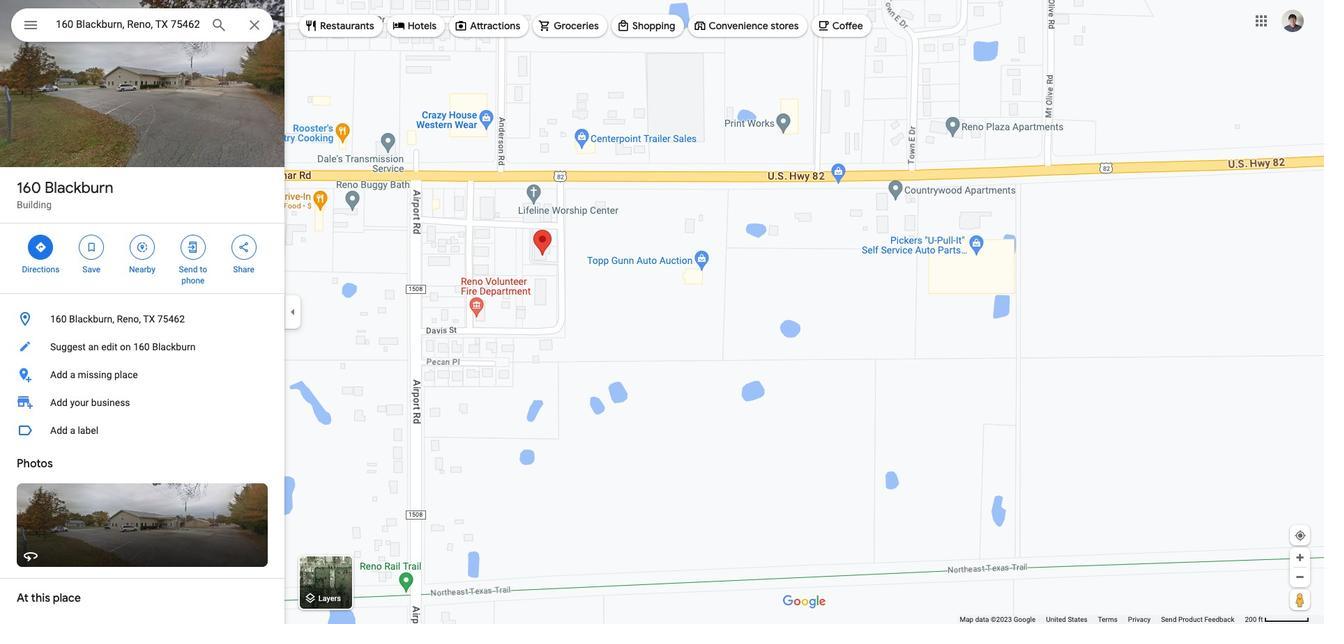 Task type: describe. For each thing, give the bounding box(es) containing it.
states
[[1068, 617, 1088, 624]]

an
[[88, 342, 99, 353]]

send to phone
[[179, 265, 207, 286]]

add your business
[[50, 398, 130, 409]]

terms button
[[1098, 616, 1118, 625]]

feedback
[[1205, 617, 1235, 624]]

google
[[1014, 617, 1036, 624]]

save
[[83, 265, 100, 275]]

200 ft
[[1245, 617, 1263, 624]]

200
[[1245, 617, 1257, 624]]

convenience stores button
[[688, 9, 807, 43]]

building
[[17, 199, 52, 211]]

add for add a label
[[50, 425, 68, 437]]

shopping
[[633, 20, 676, 32]]

send product feedback
[[1161, 617, 1235, 624]]


[[238, 240, 250, 255]]

add a label
[[50, 425, 98, 437]]

suggest an edit on 160 blackburn
[[50, 342, 196, 353]]

google account: nolan park  
(nolan.park@adept.ai) image
[[1282, 10, 1304, 32]]

map
[[960, 617, 974, 624]]

restaurants
[[320, 20, 374, 32]]

75462
[[157, 314, 185, 325]]

send for send product feedback
[[1161, 617, 1177, 624]]

layers
[[319, 595, 341, 604]]

your
[[70, 398, 89, 409]]

on
[[120, 342, 131, 353]]

160 for blackburn,
[[50, 314, 67, 325]]

groceries
[[554, 20, 599, 32]]

business
[[91, 398, 130, 409]]

place inside 'button'
[[114, 370, 138, 381]]

google maps element
[[0, 0, 1325, 625]]

blackburn inside 160 blackburn building
[[45, 179, 113, 198]]

map data ©2023 google
[[960, 617, 1036, 624]]

privacy button
[[1128, 616, 1151, 625]]

data
[[976, 617, 989, 624]]


[[85, 240, 98, 255]]

zoom in image
[[1295, 553, 1306, 564]]

zoom out image
[[1295, 573, 1306, 583]]

reno,
[[117, 314, 141, 325]]

show your location image
[[1295, 530, 1307, 543]]

groceries button
[[533, 9, 607, 43]]

suggest
[[50, 342, 86, 353]]

160 blackburn, reno, tx 75462
[[50, 314, 185, 325]]

coffee button
[[812, 9, 872, 43]]

collapse side panel image
[[285, 305, 301, 320]]

none field inside 160 blackburn, reno, tx 75462 field
[[56, 16, 199, 33]]


[[22, 15, 39, 35]]

at
[[17, 592, 28, 606]]

convenience
[[709, 20, 769, 32]]

160 blackburn, reno, tx 75462 button
[[0, 305, 285, 333]]



Task type: locate. For each thing, give the bounding box(es) containing it.
send for send to phone
[[179, 265, 198, 275]]

blackburn,
[[69, 314, 114, 325]]

to
[[200, 265, 207, 275]]

a inside add a label button
[[70, 425, 75, 437]]

attractions
[[470, 20, 521, 32]]

coffee
[[833, 20, 863, 32]]

1 horizontal spatial 160
[[50, 314, 67, 325]]

 search field
[[11, 8, 273, 45]]

2 vertical spatial add
[[50, 425, 68, 437]]

1 vertical spatial a
[[70, 425, 75, 437]]

place right this
[[53, 592, 81, 606]]

add inside 'button'
[[50, 370, 68, 381]]

send
[[179, 265, 198, 275], [1161, 617, 1177, 624]]

attractions button
[[449, 9, 529, 43]]

footer containing map data ©2023 google
[[960, 616, 1245, 625]]

1 vertical spatial send
[[1161, 617, 1177, 624]]

stores
[[771, 20, 799, 32]]

photos
[[17, 458, 53, 471]]

add a missing place button
[[0, 361, 285, 389]]

united
[[1046, 617, 1066, 624]]

3 add from the top
[[50, 425, 68, 437]]

send product feedback button
[[1161, 616, 1235, 625]]


[[34, 240, 47, 255]]

160 blackburn main content
[[0, 0, 285, 625]]

None field
[[56, 16, 199, 33]]

send inside send to phone
[[179, 265, 198, 275]]

united states button
[[1046, 616, 1088, 625]]

1 horizontal spatial blackburn
[[152, 342, 196, 353]]

missing
[[78, 370, 112, 381]]

send left the product
[[1161, 617, 1177, 624]]

1 vertical spatial place
[[53, 592, 81, 606]]

phone
[[181, 276, 205, 286]]

0 vertical spatial send
[[179, 265, 198, 275]]

this
[[31, 592, 50, 606]]

0 horizontal spatial blackburn
[[45, 179, 113, 198]]

shopping button
[[612, 9, 684, 43]]

1 vertical spatial blackburn
[[152, 342, 196, 353]]

blackburn up building
[[45, 179, 113, 198]]

footer inside google maps element
[[960, 616, 1245, 625]]

restaurants button
[[299, 9, 383, 43]]

0 vertical spatial place
[[114, 370, 138, 381]]


[[136, 240, 149, 255]]

1 a from the top
[[70, 370, 75, 381]]

a left label
[[70, 425, 75, 437]]

add left "your"
[[50, 398, 68, 409]]

0 vertical spatial blackburn
[[45, 179, 113, 198]]

160
[[17, 179, 41, 198], [50, 314, 67, 325], [133, 342, 150, 353]]

0 horizontal spatial 160
[[17, 179, 41, 198]]

2 horizontal spatial 160
[[133, 342, 150, 353]]

160 blackburn building
[[17, 179, 113, 211]]

1 horizontal spatial send
[[1161, 617, 1177, 624]]

1 add from the top
[[50, 370, 68, 381]]

1 vertical spatial add
[[50, 398, 68, 409]]

blackburn
[[45, 179, 113, 198], [152, 342, 196, 353]]

suggest an edit on 160 blackburn button
[[0, 333, 285, 361]]

nearby
[[129, 265, 155, 275]]

place
[[114, 370, 138, 381], [53, 592, 81, 606]]

footer
[[960, 616, 1245, 625]]

160 inside 160 blackburn building
[[17, 179, 41, 198]]

show street view coverage image
[[1290, 590, 1311, 611]]

2 a from the top
[[70, 425, 75, 437]]

 button
[[11, 8, 50, 45]]

1 horizontal spatial place
[[114, 370, 138, 381]]

convenience stores
[[709, 20, 799, 32]]

add for add your business
[[50, 398, 68, 409]]

160 right on
[[133, 342, 150, 353]]

©2023
[[991, 617, 1012, 624]]

160 up building
[[17, 179, 41, 198]]

at this place
[[17, 592, 81, 606]]

share
[[233, 265, 254, 275]]

1 vertical spatial 160
[[50, 314, 67, 325]]


[[187, 240, 199, 255]]

add
[[50, 370, 68, 381], [50, 398, 68, 409], [50, 425, 68, 437]]

united states
[[1046, 617, 1088, 624]]

place down on
[[114, 370, 138, 381]]

hotels button
[[387, 9, 445, 43]]

0 vertical spatial 160
[[17, 179, 41, 198]]

a for label
[[70, 425, 75, 437]]

0 vertical spatial a
[[70, 370, 75, 381]]

add down suggest
[[50, 370, 68, 381]]

160 up suggest
[[50, 314, 67, 325]]

a inside add a missing place 'button'
[[70, 370, 75, 381]]

2 add from the top
[[50, 398, 68, 409]]

product
[[1179, 617, 1203, 624]]

a
[[70, 370, 75, 381], [70, 425, 75, 437]]

actions for 160 blackburn region
[[0, 224, 285, 294]]

160 Blackburn, Reno, TX 75462 field
[[11, 8, 273, 42]]

privacy
[[1128, 617, 1151, 624]]

0 horizontal spatial send
[[179, 265, 198, 275]]

a left missing
[[70, 370, 75, 381]]

send inside button
[[1161, 617, 1177, 624]]

terms
[[1098, 617, 1118, 624]]

200 ft button
[[1245, 617, 1310, 624]]

2 vertical spatial 160
[[133, 342, 150, 353]]

tx
[[143, 314, 155, 325]]

send up phone
[[179, 265, 198, 275]]

add your business link
[[0, 389, 285, 417]]

0 horizontal spatial place
[[53, 592, 81, 606]]

add for add a missing place
[[50, 370, 68, 381]]

add left label
[[50, 425, 68, 437]]

add inside button
[[50, 425, 68, 437]]

ft
[[1259, 617, 1263, 624]]

edit
[[101, 342, 118, 353]]

add a label button
[[0, 417, 285, 445]]

160 for blackburn
[[17, 179, 41, 198]]

label
[[78, 425, 98, 437]]

0 vertical spatial add
[[50, 370, 68, 381]]

directions
[[22, 265, 60, 275]]

blackburn inside suggest an edit on 160 blackburn button
[[152, 342, 196, 353]]

add a missing place
[[50, 370, 138, 381]]

hotels
[[408, 20, 437, 32]]

blackburn down 75462
[[152, 342, 196, 353]]

a for missing
[[70, 370, 75, 381]]



Task type: vqa. For each thing, say whether or not it's contained in the screenshot.
ste. in the 'button'
no



